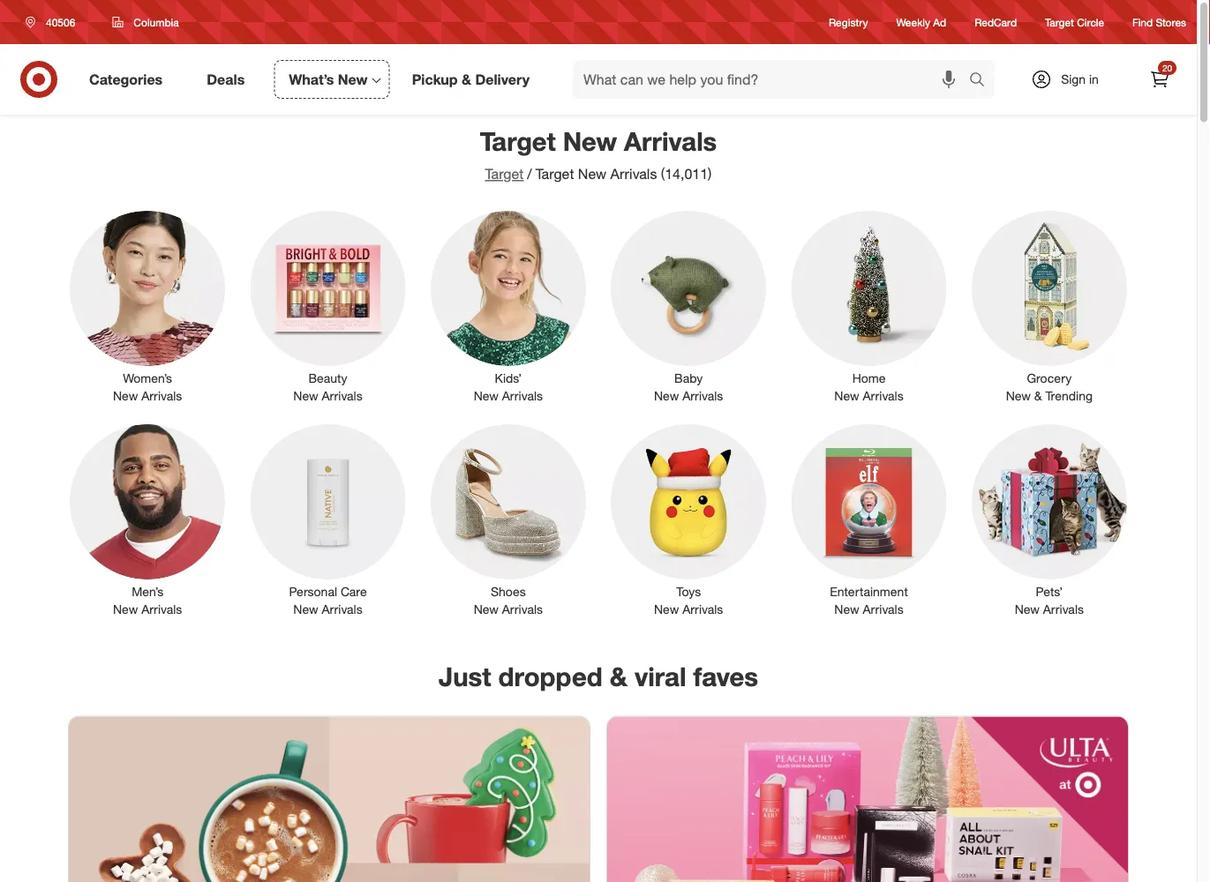 Task type: locate. For each thing, give the bounding box(es) containing it.
arrivals for kids'
[[502, 388, 543, 404]]

1 horizontal spatial &
[[610, 661, 628, 693]]

new inside toys new arrivals
[[654, 602, 679, 618]]

arrivals inside women's new arrivals
[[141, 388, 182, 404]]

& inside grocery new & trending
[[1034, 388, 1042, 404]]

personal
[[289, 584, 337, 600]]

& for just dropped & viral faves
[[610, 661, 628, 693]]

shoes
[[491, 584, 526, 600]]

arrivals down 'toys'
[[682, 602, 723, 618]]

new for target
[[563, 125, 617, 157]]

men's
[[132, 584, 163, 600]]

arrivals down pets'
[[1043, 602, 1084, 618]]

target
[[1045, 15, 1074, 29], [480, 125, 556, 157], [485, 166, 524, 183], [536, 166, 574, 183]]

new inside 'shoes new arrivals'
[[474, 602, 499, 618]]

new inside pets' new arrivals
[[1015, 602, 1040, 618]]

0 vertical spatial &
[[462, 71, 471, 88]]

new for toys
[[654, 602, 679, 618]]

baby
[[674, 371, 703, 386]]

new inside kids' new arrivals
[[474, 388, 499, 404]]

2 vertical spatial &
[[610, 661, 628, 693]]

new for grocery
[[1006, 388, 1031, 404]]

arrivals down home
[[863, 388, 904, 404]]

new inside baby new arrivals
[[654, 388, 679, 404]]

redcard link
[[975, 15, 1017, 30]]

deals
[[207, 71, 245, 88]]

beauty new arrivals
[[293, 371, 362, 404]]

find stores link
[[1133, 15, 1186, 30]]

new inside home new arrivals
[[834, 388, 859, 404]]

arrivals
[[624, 125, 717, 157], [610, 166, 657, 183], [141, 388, 182, 404], [322, 388, 362, 404], [502, 388, 543, 404], [682, 388, 723, 404], [863, 388, 904, 404], [141, 602, 182, 618], [322, 602, 362, 618], [502, 602, 543, 618], [682, 602, 723, 618], [863, 602, 904, 618], [1043, 602, 1084, 618]]

pickup
[[412, 71, 458, 88]]

arrivals down women's
[[141, 388, 182, 404]]

target circle
[[1045, 15, 1104, 29]]

target inside target circle link
[[1045, 15, 1074, 29]]

arrivals down care
[[322, 602, 362, 618]]

arrivals down beauty
[[322, 388, 362, 404]]

new inside women's new arrivals
[[113, 388, 138, 404]]

stores
[[1156, 15, 1186, 29]]

registry link
[[829, 15, 868, 30]]

women's new arrivals
[[113, 371, 182, 404]]

0 horizontal spatial &
[[462, 71, 471, 88]]

men's new arrivals
[[113, 584, 182, 618]]

sign in link
[[1016, 60, 1126, 99]]

20 link
[[1140, 60, 1179, 99]]

& right pickup
[[462, 71, 471, 88]]

new inside beauty new arrivals
[[293, 388, 318, 404]]

new inside the men's new arrivals
[[113, 602, 138, 618]]

search button
[[961, 60, 1004, 102]]

new inside entertainment new arrivals
[[834, 602, 859, 618]]

home new arrivals
[[834, 371, 904, 404]]

registry
[[829, 15, 868, 29]]

2 horizontal spatial &
[[1034, 388, 1042, 404]]

arrivals inside beauty new arrivals
[[322, 388, 362, 404]]

arrivals inside pets' new arrivals
[[1043, 602, 1084, 618]]

arrivals down men's
[[141, 602, 182, 618]]

columbia button
[[101, 6, 190, 38]]

personal care new arrivals
[[289, 584, 367, 618]]

&
[[462, 71, 471, 88], [1034, 388, 1042, 404], [610, 661, 628, 693]]

women's
[[123, 371, 172, 386]]

what's
[[289, 71, 334, 88]]

new inside personal care new arrivals
[[293, 602, 318, 618]]

weekly ad link
[[896, 15, 946, 30]]

toys new arrivals
[[654, 584, 723, 618]]

arrivals inside baby new arrivals
[[682, 388, 723, 404]]

arrivals down shoes
[[502, 602, 543, 618]]

arrivals down baby
[[682, 388, 723, 404]]

40506 button
[[14, 6, 94, 38]]

new
[[338, 71, 368, 88], [563, 125, 617, 157], [578, 166, 607, 183], [113, 388, 138, 404], [293, 388, 318, 404], [474, 388, 499, 404], [654, 388, 679, 404], [834, 388, 859, 404], [1006, 388, 1031, 404], [113, 602, 138, 618], [293, 602, 318, 618], [474, 602, 499, 618], [654, 602, 679, 618], [834, 602, 859, 618], [1015, 602, 1040, 618]]

new for men's
[[113, 602, 138, 618]]

arrivals inside entertainment new arrivals
[[863, 602, 904, 618]]

target left circle at the right
[[1045, 15, 1074, 29]]

& down grocery
[[1034, 388, 1042, 404]]

columbia
[[134, 15, 179, 29]]

target circle link
[[1045, 15, 1104, 30]]

40506
[[46, 15, 75, 29]]

arrivals inside toys new arrivals
[[682, 602, 723, 618]]

new inside grocery new & trending
[[1006, 388, 1031, 404]]

target link
[[485, 166, 524, 183]]

arrivals inside the men's new arrivals
[[141, 602, 182, 618]]

& left viral
[[610, 661, 628, 693]]

1 vertical spatial &
[[1034, 388, 1042, 404]]

arrivals for toys
[[682, 602, 723, 618]]

arrivals down kids'
[[502, 388, 543, 404]]

What can we help you find? suggestions appear below search field
[[573, 60, 974, 99]]

(14,011)
[[661, 166, 712, 183]]

new for home
[[834, 388, 859, 404]]

dropped
[[498, 661, 603, 693]]

arrivals inside 'shoes new arrivals'
[[502, 602, 543, 618]]

20
[[1162, 62, 1172, 73]]

kids'
[[495, 371, 522, 386]]

target up /
[[480, 125, 556, 157]]

what's new link
[[274, 60, 390, 99]]

new for women's
[[113, 388, 138, 404]]

what's new
[[289, 71, 368, 88]]

arrivals inside home new arrivals
[[863, 388, 904, 404]]

arrivals for women's
[[141, 388, 182, 404]]

arrivals inside kids' new arrivals
[[502, 388, 543, 404]]

grocery
[[1027, 371, 1072, 386]]

categories
[[89, 71, 163, 88]]

circle
[[1077, 15, 1104, 29]]

new for kids'
[[474, 388, 499, 404]]

arrivals for shoes
[[502, 602, 543, 618]]

arrivals up (14,011)
[[624, 125, 717, 157]]

arrivals down entertainment
[[863, 602, 904, 618]]

target left /
[[485, 166, 524, 183]]

find
[[1133, 15, 1153, 29]]

deals link
[[192, 60, 267, 99]]



Task type: describe. For each thing, give the bounding box(es) containing it.
weekly ad
[[896, 15, 946, 29]]

arrivals left (14,011)
[[610, 166, 657, 183]]

arrivals for beauty
[[322, 388, 362, 404]]

pets'
[[1036, 584, 1063, 600]]

new for beauty
[[293, 388, 318, 404]]

new for shoes
[[474, 602, 499, 618]]

shoes new arrivals
[[474, 584, 543, 618]]

arrivals for baby
[[682, 388, 723, 404]]

ad
[[933, 15, 946, 29]]

toys
[[676, 584, 701, 600]]

baby new arrivals
[[654, 371, 723, 404]]

redcard
[[975, 15, 1017, 29]]

trending
[[1046, 388, 1093, 404]]

sign
[[1061, 71, 1086, 87]]

in
[[1089, 71, 1099, 87]]

pets' new arrivals
[[1015, 584, 1084, 618]]

sign in
[[1061, 71, 1099, 87]]

/
[[527, 166, 532, 183]]

find stores
[[1133, 15, 1186, 29]]

arrivals for men's
[[141, 602, 182, 618]]

arrivals for home
[[863, 388, 904, 404]]

grocery new & trending
[[1006, 371, 1093, 404]]

beauty
[[308, 371, 347, 386]]

just dropped & viral faves
[[439, 661, 758, 693]]

new for what's
[[338, 71, 368, 88]]

entertainment new arrivals
[[830, 584, 908, 618]]

search
[[961, 72, 1004, 90]]

home
[[852, 371, 886, 386]]

categories link
[[74, 60, 185, 99]]

arrivals for entertainment
[[863, 602, 904, 618]]

delivery
[[475, 71, 530, 88]]

faves
[[693, 661, 758, 693]]

entertainment
[[830, 584, 908, 600]]

arrivals inside personal care new arrivals
[[322, 602, 362, 618]]

& for grocery new & trending
[[1034, 388, 1042, 404]]

arrivals for target
[[624, 125, 717, 157]]

ulta beauty at target image
[[607, 717, 1128, 883]]

new for pets'
[[1015, 602, 1040, 618]]

pickup & delivery link
[[397, 60, 552, 99]]

weekly
[[896, 15, 930, 29]]

pickup & delivery
[[412, 71, 530, 88]]

care
[[341, 584, 367, 600]]

just
[[439, 661, 491, 693]]

kids' new arrivals
[[474, 371, 543, 404]]

new for baby
[[654, 388, 679, 404]]

arrivals for pets'
[[1043, 602, 1084, 618]]

viral
[[635, 661, 686, 693]]

target new arrivals target / target new arrivals (14,011)
[[480, 125, 717, 183]]

new for entertainment
[[834, 602, 859, 618]]

target right /
[[536, 166, 574, 183]]



Task type: vqa. For each thing, say whether or not it's contained in the screenshot.


